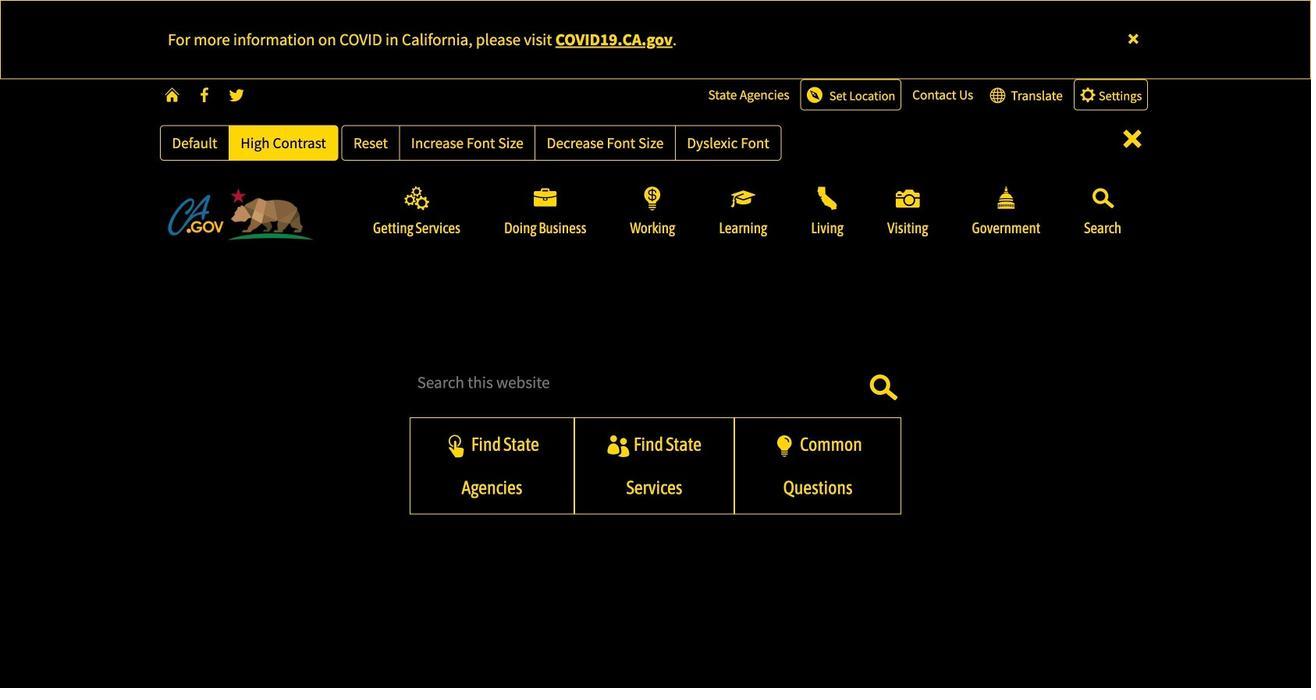 Task type: locate. For each thing, give the bounding box(es) containing it.
highlighted available activities element
[[410, 418, 901, 532]]

globe image
[[989, 86, 1005, 103]]

banner
[[0, 0, 1311, 406]]

textsizemode element
[[341, 125, 781, 161]]

ca.gov logo image
[[168, 188, 323, 243]]



Task type: describe. For each thing, give the bounding box(es) containing it.
gear image
[[1080, 86, 1096, 103]]

Search this website text field
[[410, 363, 901, 402]]

contrastmode element
[[160, 125, 338, 161]]

compass image
[[806, 86, 823, 103]]



Task type: vqa. For each thing, say whether or not it's contained in the screenshot.
Highlighted Available Activities element on the bottom of the page
yes



